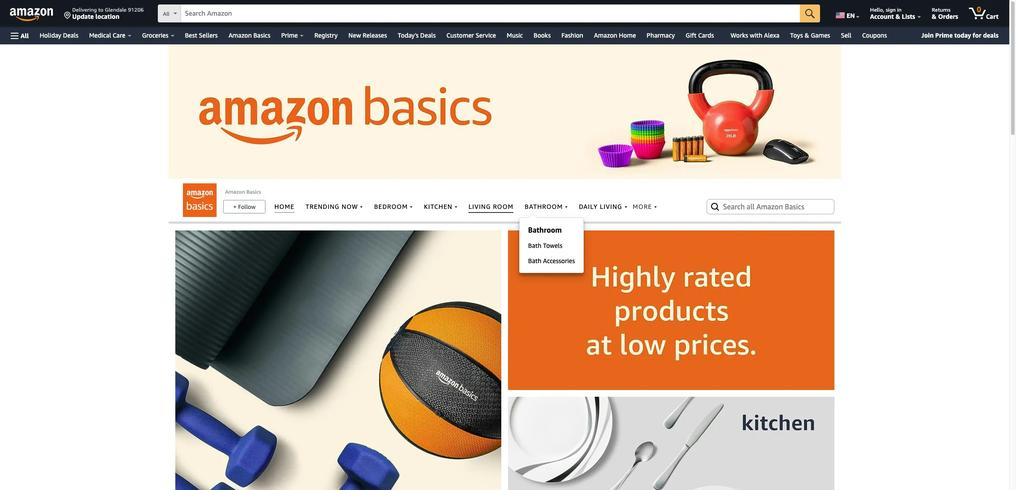 Task type: describe. For each thing, give the bounding box(es) containing it.
+ follow button
[[224, 200, 265, 213]]

registry
[[314, 31, 338, 39]]

amazon up +
[[225, 188, 245, 195]]

deals
[[983, 31, 999, 39]]

1 vertical spatial amazon basics
[[225, 188, 261, 195]]

delivering
[[72, 6, 97, 13]]

home
[[619, 31, 636, 39]]

hello,
[[870, 6, 884, 13]]

update
[[72, 13, 94, 20]]

follow
[[238, 203, 256, 210]]

lists
[[902, 13, 915, 20]]

account
[[870, 13, 894, 20]]

deals for holiday deals
[[63, 31, 78, 39]]

en link
[[831, 2, 863, 25]]

1 vertical spatial amazon basics link
[[225, 188, 261, 195]]

& for toys
[[805, 31, 809, 39]]

all inside search box
[[163, 10, 170, 17]]

& for returns
[[932, 13, 937, 20]]

gift cards
[[686, 31, 714, 39]]

new releases link
[[343, 29, 392, 42]]

holiday
[[40, 31, 61, 39]]

new releases
[[348, 31, 387, 39]]

2 prime from the left
[[935, 31, 953, 39]]

0
[[977, 5, 981, 14]]

service
[[476, 31, 496, 39]]

fashion
[[562, 31, 583, 39]]

+
[[233, 203, 237, 210]]

& for account
[[896, 13, 900, 20]]

all button
[[7, 27, 33, 44]]

prime link
[[276, 29, 309, 42]]

toys
[[790, 31, 803, 39]]

amazon for topmost amazon basics link
[[229, 31, 252, 39]]

1 vertical spatial basics
[[246, 188, 261, 195]]

basics inside navigation navigation
[[253, 31, 270, 39]]

music link
[[501, 29, 528, 42]]

care
[[113, 31, 125, 39]]

en
[[847, 12, 855, 19]]

best sellers
[[185, 31, 218, 39]]

location
[[95, 13, 119, 20]]

toys & games
[[790, 31, 830, 39]]

pharmacy
[[647, 31, 675, 39]]

amazon for amazon home link
[[594, 31, 617, 39]]

customer service link
[[441, 29, 501, 42]]

1 prime from the left
[[281, 31, 298, 39]]

Search all Amazon Basics search field
[[723, 199, 820, 214]]

sign
[[886, 6, 896, 13]]

groceries link
[[137, 29, 180, 42]]

navigation navigation
[[0, 0, 1009, 44]]

amazon image
[[10, 8, 53, 22]]

music
[[507, 31, 523, 39]]

sell link
[[836, 29, 857, 42]]

glendale
[[105, 6, 127, 13]]

works
[[731, 31, 748, 39]]

none submit inside all search box
[[800, 4, 820, 22]]

fashion link
[[556, 29, 589, 42]]

games
[[811, 31, 830, 39]]

gift cards link
[[680, 29, 725, 42]]

customer
[[447, 31, 474, 39]]

join prime today for deals link
[[918, 30, 1002, 41]]

toys & games link
[[785, 29, 836, 42]]

books link
[[528, 29, 556, 42]]

registry link
[[309, 29, 343, 42]]

best
[[185, 31, 197, 39]]

sell
[[841, 31, 852, 39]]

join prime today for deals
[[921, 31, 999, 39]]

holiday deals
[[40, 31, 78, 39]]

today's deals link
[[392, 29, 441, 42]]

today's
[[398, 31, 419, 39]]

join
[[921, 31, 934, 39]]

sellers
[[199, 31, 218, 39]]

books
[[534, 31, 551, 39]]

today
[[954, 31, 971, 39]]

best sellers link
[[180, 29, 223, 42]]

0 vertical spatial amazon basics link
[[223, 29, 276, 42]]

today's deals
[[398, 31, 436, 39]]

all inside button
[[21, 32, 29, 39]]

hello, sign in
[[870, 6, 902, 13]]

amazon home
[[594, 31, 636, 39]]

cart
[[986, 13, 999, 20]]

with
[[750, 31, 762, 39]]



Task type: vqa. For each thing, say whether or not it's contained in the screenshot.
Amazon Home
yes



Task type: locate. For each thing, give the bounding box(es) containing it.
amazon basics inside navigation navigation
[[229, 31, 270, 39]]

search image
[[710, 201, 720, 212]]

1 horizontal spatial all
[[163, 10, 170, 17]]

deals right today's at top
[[420, 31, 436, 39]]

cards
[[698, 31, 714, 39]]

coupons
[[862, 31, 887, 39]]

amazon basics up the + follow button
[[225, 188, 261, 195]]

amazon home link
[[589, 29, 641, 42]]

amazon basics right sellers
[[229, 31, 270, 39]]

to
[[98, 6, 103, 13]]

amazon
[[229, 31, 252, 39], [594, 31, 617, 39], [225, 188, 245, 195]]

amazon basics
[[229, 31, 270, 39], [225, 188, 261, 195]]

all up groceries link
[[163, 10, 170, 17]]

1 vertical spatial all
[[21, 32, 29, 39]]

Search Amazon text field
[[181, 5, 800, 22]]

2 horizontal spatial &
[[932, 13, 937, 20]]

returns
[[932, 6, 951, 13]]

0 horizontal spatial prime
[[281, 31, 298, 39]]

All search field
[[158, 4, 820, 23]]

for
[[973, 31, 982, 39]]

prime right join
[[935, 31, 953, 39]]

deals
[[63, 31, 78, 39], [420, 31, 436, 39]]

delivering to glendale 91206 update location
[[72, 6, 144, 20]]

new
[[348, 31, 361, 39]]

1 deals from the left
[[63, 31, 78, 39]]

0 horizontal spatial deals
[[63, 31, 78, 39]]

deals for today's deals
[[420, 31, 436, 39]]

account & lists
[[870, 13, 915, 20]]

all
[[163, 10, 170, 17], [21, 32, 29, 39]]

2 deals from the left
[[420, 31, 436, 39]]

basics left prime link
[[253, 31, 270, 39]]

in
[[897, 6, 902, 13]]

coupons link
[[857, 29, 892, 42]]

amazon basics link
[[223, 29, 276, 42], [225, 188, 261, 195]]

basics
[[253, 31, 270, 39], [246, 188, 261, 195]]

0 horizontal spatial &
[[805, 31, 809, 39]]

0 vertical spatial all
[[163, 10, 170, 17]]

& right 'toys'
[[805, 31, 809, 39]]

releases
[[363, 31, 387, 39]]

groceries
[[142, 31, 168, 39]]

91206
[[128, 6, 144, 13]]

amazon right sellers
[[229, 31, 252, 39]]

None submit
[[800, 4, 820, 22]]

prime
[[281, 31, 298, 39], [935, 31, 953, 39]]

&
[[896, 13, 900, 20], [932, 13, 937, 20], [805, 31, 809, 39]]

0 vertical spatial amazon basics
[[229, 31, 270, 39]]

medical care link
[[84, 29, 137, 42]]

1 horizontal spatial &
[[896, 13, 900, 20]]

returns & orders
[[932, 6, 958, 20]]

basics up "follow"
[[246, 188, 261, 195]]

& left lists
[[896, 13, 900, 20]]

deals right holiday
[[63, 31, 78, 39]]

amazon basics link up the + follow button
[[225, 188, 261, 195]]

gift
[[686, 31, 697, 39]]

holiday deals link
[[34, 29, 84, 42]]

pharmacy link
[[641, 29, 680, 42]]

medical
[[89, 31, 111, 39]]

customer service
[[447, 31, 496, 39]]

& inside returns & orders
[[932, 13, 937, 20]]

amazon left home
[[594, 31, 617, 39]]

alexa
[[764, 31, 780, 39]]

1 horizontal spatial deals
[[420, 31, 436, 39]]

+ follow
[[233, 203, 256, 210]]

& left orders
[[932, 13, 937, 20]]

works with alexa
[[731, 31, 780, 39]]

0 vertical spatial basics
[[253, 31, 270, 39]]

all down amazon image
[[21, 32, 29, 39]]

0 horizontal spatial all
[[21, 32, 29, 39]]

amazon basics link right sellers
[[223, 29, 276, 42]]

medical care
[[89, 31, 125, 39]]

orders
[[938, 13, 958, 20]]

amazon basics logo image
[[183, 183, 217, 217]]

works with alexa link
[[725, 29, 785, 42]]

1 horizontal spatial prime
[[935, 31, 953, 39]]

prime left 'registry'
[[281, 31, 298, 39]]



